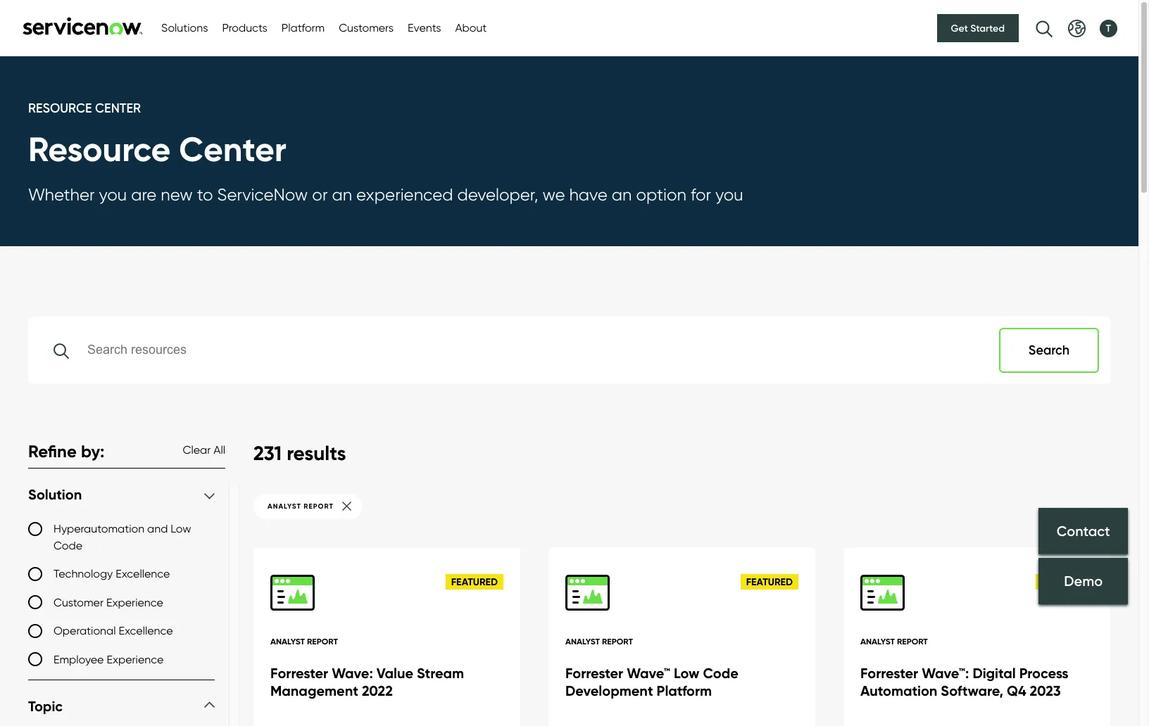 Task type: vqa. For each thing, say whether or not it's contained in the screenshot.
Experience
yes



Task type: locate. For each thing, give the bounding box(es) containing it.
0 horizontal spatial report
[[307, 637, 338, 647]]

wave™
[[627, 665, 671, 682]]

0 horizontal spatial forrester
[[270, 665, 328, 682]]

events
[[408, 21, 441, 35]]

operational
[[54, 625, 116, 639]]

1 horizontal spatial featured
[[747, 576, 793, 589]]

1 vertical spatial code
[[703, 665, 739, 682]]

report up wave™
[[602, 637, 633, 647]]

0 horizontal spatial you
[[99, 184, 127, 205]]

an
[[332, 184, 352, 205], [612, 184, 632, 205]]

clear all link
[[183, 443, 225, 461]]

2 analyst report from the left
[[566, 637, 633, 647]]

customer
[[54, 597, 104, 610]]

0 horizontal spatial code
[[54, 540, 82, 553]]

excellence for technology excellence
[[116, 568, 170, 581]]

1 vertical spatial excellence
[[119, 625, 173, 639]]

digital
[[973, 665, 1016, 682]]

analyst for forrester wave: value stream management 2022
[[270, 637, 305, 647]]

featured for forrester wave™ low code development platform
[[747, 576, 793, 589]]

excellence for operational excellence
[[119, 625, 173, 639]]

forrester inside forrester wave™: digital process automation software, q4 2023
[[861, 665, 919, 682]]

topic
[[28, 698, 63, 716]]

new
[[161, 184, 193, 205]]

report up wave:
[[307, 637, 338, 647]]

management
[[270, 682, 358, 700]]

3 featured from the left
[[1042, 576, 1088, 589]]

forrester inside forrester wave: value stream management 2022
[[270, 665, 328, 682]]

platform button
[[282, 20, 325, 37]]

report for wave™
[[602, 637, 633, 647]]

code
[[54, 540, 82, 553], [703, 665, 739, 682]]

1 horizontal spatial report
[[602, 637, 633, 647]]

employee
[[54, 654, 104, 667]]

you
[[99, 184, 127, 205], [716, 184, 744, 205]]

experience
[[106, 597, 163, 610], [107, 654, 164, 667]]

technology excellence
[[54, 568, 170, 581]]

0 vertical spatial experience
[[106, 597, 163, 610]]

0 horizontal spatial low
[[171, 523, 191, 536]]

demo link
[[1039, 559, 1128, 605]]

analyst for forrester wave™ low code development platform
[[566, 637, 600, 647]]

refine by:
[[28, 442, 105, 462]]

report up 'wave™:'
[[897, 637, 928, 647]]

clear
[[183, 444, 211, 457]]

excellence down hyperautomation and low code
[[116, 568, 170, 581]]

process
[[1020, 665, 1069, 682]]

code inside hyperautomation and low code
[[54, 540, 82, 553]]

0 vertical spatial excellence
[[116, 568, 170, 581]]

1 horizontal spatial forrester
[[566, 665, 624, 682]]

2 forrester from the left
[[566, 665, 624, 682]]

3 analyst report from the left
[[861, 637, 928, 647]]

analyst report up automation
[[861, 637, 928, 647]]

low right wave™
[[674, 665, 700, 682]]

forrester for forrester wave: value stream management 2022
[[270, 665, 328, 682]]

3 analyst from the left
[[861, 637, 895, 647]]

1 vertical spatial low
[[674, 665, 700, 682]]

value
[[377, 665, 414, 682]]

forrester
[[270, 665, 328, 682], [566, 665, 624, 682], [861, 665, 919, 682]]

automation
[[861, 682, 938, 700]]

2 an from the left
[[612, 184, 632, 205]]

technology
[[54, 568, 113, 581]]

Search resources field
[[28, 317, 1111, 384]]

1 featured from the left
[[451, 576, 498, 589]]

0 horizontal spatial an
[[332, 184, 352, 205]]

1 horizontal spatial an
[[612, 184, 632, 205]]

2 horizontal spatial analyst
[[861, 637, 895, 647]]

center
[[179, 128, 287, 171]]

option
[[636, 184, 687, 205]]

results
[[287, 442, 346, 465]]

low
[[171, 523, 191, 536], [674, 665, 700, 682]]

wave:
[[332, 665, 373, 682]]

1 horizontal spatial you
[[716, 184, 744, 205]]

clear all
[[183, 444, 225, 457]]

low for and
[[171, 523, 191, 536]]

1 horizontal spatial analyst
[[566, 637, 600, 647]]

0 vertical spatial code
[[54, 540, 82, 553]]

1 report from the left
[[307, 637, 338, 647]]

2 horizontal spatial forrester
[[861, 665, 919, 682]]

get
[[951, 22, 968, 35]]

experience up operational excellence
[[106, 597, 163, 610]]

get started
[[951, 22, 1005, 35]]

low inside forrester wave™ low code development platform
[[674, 665, 700, 682]]

2 you from the left
[[716, 184, 744, 205]]

an right have
[[612, 184, 632, 205]]

analyst report for wave:
[[270, 637, 338, 647]]

experience down operational excellence
[[107, 654, 164, 667]]

software,
[[941, 682, 1004, 700]]

report for wave™:
[[897, 637, 928, 647]]

1 vertical spatial experience
[[107, 654, 164, 667]]

analyst report
[[270, 637, 338, 647], [566, 637, 633, 647], [861, 637, 928, 647]]

excellence up the employee experience
[[119, 625, 173, 639]]

featured
[[451, 576, 498, 589], [747, 576, 793, 589], [1042, 576, 1088, 589]]

analyst
[[270, 637, 305, 647], [566, 637, 600, 647], [861, 637, 895, 647]]

excellence
[[116, 568, 170, 581], [119, 625, 173, 639]]

employee experience
[[54, 654, 164, 667]]

solutions button
[[161, 20, 208, 37]]

1 horizontal spatial code
[[703, 665, 739, 682]]

0 horizontal spatial analyst
[[270, 637, 305, 647]]

solution
[[28, 486, 82, 504]]

you right 'for' at the right of the page
[[716, 184, 744, 205]]

2 horizontal spatial featured
[[1042, 576, 1088, 589]]

report
[[307, 637, 338, 647], [602, 637, 633, 647], [897, 637, 928, 647]]

0 horizontal spatial featured
[[451, 576, 498, 589]]

featured for forrester wave: value stream management 2022
[[451, 576, 498, 589]]

analyst for forrester wave™: digital process automation software, q4 2023
[[861, 637, 895, 647]]

3 forrester from the left
[[861, 665, 919, 682]]

forrester left 'wave™:'
[[861, 665, 919, 682]]

by:
[[81, 442, 105, 462]]

code for forrester wave™ low code development platform
[[703, 665, 739, 682]]

analyst report for wave™
[[566, 637, 633, 647]]

resource center
[[28, 101, 141, 116]]

search button
[[999, 328, 1100, 373]]

2 horizontal spatial report
[[897, 637, 928, 647]]

forrester for forrester wave™: digital process automation software, q4 2023
[[861, 665, 919, 682]]

231 results
[[254, 442, 346, 465]]

0 vertical spatial low
[[171, 523, 191, 536]]

2 report from the left
[[602, 637, 633, 647]]

code inside forrester wave™ low code development platform
[[703, 665, 739, 682]]

refine
[[28, 442, 77, 462]]

231
[[254, 442, 282, 465]]

about button
[[455, 20, 487, 37]]

forrester left wave™
[[566, 665, 624, 682]]

analyst report up management
[[270, 637, 338, 647]]

2 analyst from the left
[[566, 637, 600, 647]]

1 horizontal spatial low
[[674, 665, 700, 682]]

analyst report
[[268, 502, 334, 512]]

0 horizontal spatial analyst report
[[270, 637, 338, 647]]

forrester wave: value stream management 2022
[[270, 665, 464, 700]]

1 forrester from the left
[[270, 665, 328, 682]]

1 analyst report from the left
[[270, 637, 338, 647]]

low right the and
[[171, 523, 191, 536]]

or
[[312, 184, 328, 205]]

2 horizontal spatial analyst report
[[861, 637, 928, 647]]

3 report from the left
[[897, 637, 928, 647]]

you left are
[[99, 184, 127, 205]]

2 featured from the left
[[747, 576, 793, 589]]

an right or
[[332, 184, 352, 205]]

forrester left wave:
[[270, 665, 328, 682]]

hyperautomation and low code
[[54, 523, 191, 553]]

analyst report up wave™
[[566, 637, 633, 647]]

low inside hyperautomation and low code
[[171, 523, 191, 536]]

report for wave:
[[307, 637, 338, 647]]

1 analyst from the left
[[270, 637, 305, 647]]

developer,
[[457, 184, 538, 205]]

1 horizontal spatial analyst report
[[566, 637, 633, 647]]

forrester inside forrester wave™ low code development platform
[[566, 665, 624, 682]]



Task type: describe. For each thing, give the bounding box(es) containing it.
forrester wave™: digital process automation software, q4 2023
[[861, 665, 1069, 700]]

analyst
[[268, 502, 301, 512]]

experience for employee experience
[[107, 654, 164, 667]]

analyst report for wave™:
[[861, 637, 928, 647]]

are
[[131, 184, 157, 205]]

2023
[[1030, 682, 1061, 700]]

forrester wave™ low code development platform
[[566, 665, 739, 700]]

to
[[197, 184, 213, 205]]

center
[[95, 101, 141, 116]]

demo
[[1064, 574, 1103, 591]]

resource
[[28, 101, 92, 116]]

contact
[[1057, 523, 1111, 540]]

resource
[[28, 128, 171, 171]]

search
[[1029, 343, 1070, 358]]

whether
[[28, 184, 95, 205]]

for
[[691, 184, 711, 205]]

started
[[971, 22, 1005, 35]]

products
[[222, 21, 267, 35]]

customer experience
[[54, 597, 163, 610]]

experience for customer experience
[[106, 597, 163, 610]]

1 an from the left
[[332, 184, 352, 205]]

whether you are new to servicenow or an experienced developer, we have an option for you
[[28, 184, 744, 205]]

events button
[[408, 20, 441, 37]]

experienced
[[356, 184, 453, 205]]

code for hyperautomation and low code
[[54, 540, 82, 553]]

stream
[[417, 665, 464, 682]]

customers button
[[339, 20, 394, 37]]

2022
[[362, 682, 393, 700]]

wave™:
[[922, 665, 970, 682]]

contact link
[[1039, 509, 1128, 555]]

q4
[[1007, 682, 1027, 700]]

solutions
[[161, 21, 208, 35]]

operational excellence
[[54, 625, 173, 639]]

1 you from the left
[[99, 184, 127, 205]]

get started link
[[937, 14, 1019, 42]]

featured for forrester wave™: digital process automation software, q4 2023
[[1042, 576, 1088, 589]]

platform
[[282, 21, 325, 35]]

about
[[455, 21, 487, 35]]

hyperautomation
[[54, 523, 144, 536]]

have
[[569, 184, 608, 205]]

customers
[[339, 21, 394, 35]]

and
[[147, 523, 168, 536]]

forrester for forrester wave™ low code development platform
[[566, 665, 624, 682]]

resource center
[[28, 128, 287, 171]]

report
[[304, 502, 334, 512]]

all
[[214, 444, 225, 457]]

development platform
[[566, 682, 712, 700]]

servicenow
[[217, 184, 308, 205]]

products button
[[222, 20, 267, 37]]

low for wave™
[[674, 665, 700, 682]]

servicenow image
[[21, 17, 144, 35]]

we
[[543, 184, 565, 205]]



